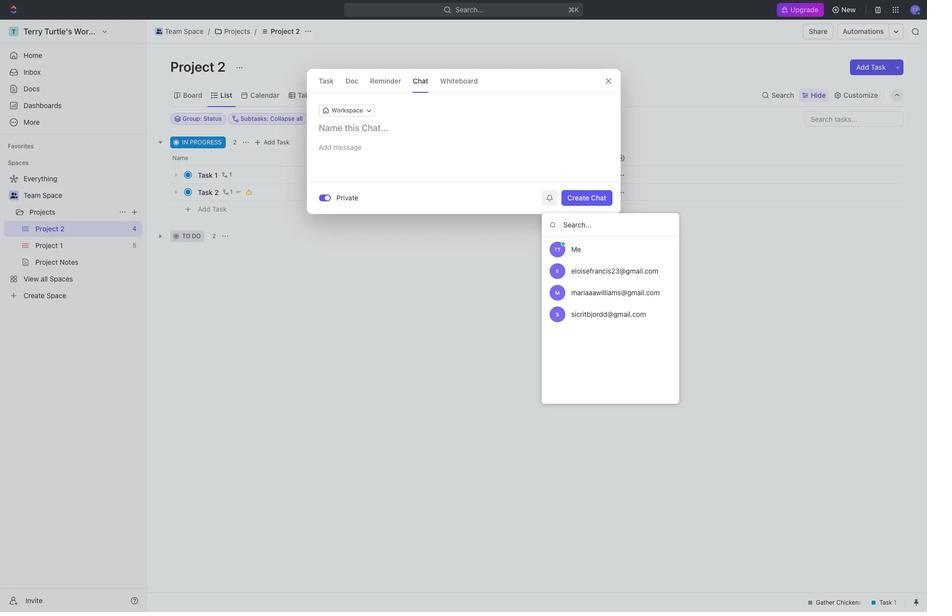 Task type: describe. For each thing, give the bounding box(es) containing it.
sicritbjordd@gmail.com
[[572, 310, 647, 318]]

team space inside tree
[[24, 191, 62, 199]]

Name this Chat... field
[[307, 122, 621, 134]]

automations
[[844, 27, 885, 35]]

add task for right 'add task' button
[[857, 63, 887, 71]]

space inside tree
[[43, 191, 62, 199]]

reminder button
[[370, 69, 401, 92]]

search button
[[759, 88, 798, 102]]

m
[[556, 290, 560, 296]]

gantt
[[334, 91, 352, 99]]

private
[[337, 194, 359, 202]]

in progress
[[182, 139, 222, 146]]

calendar link
[[249, 88, 280, 102]]

customize button
[[831, 88, 882, 102]]

add for right 'add task' button
[[857, 63, 870, 71]]

project 2 link
[[259, 26, 303, 37]]

⌘k
[[569, 5, 580, 14]]

add task for leftmost 'add task' button
[[198, 205, 227, 213]]

Search tasks... text field
[[806, 111, 904, 126]]

inbox link
[[4, 64, 142, 80]]

1 vertical spatial projects link
[[29, 204, 115, 220]]

doc
[[346, 76, 359, 85]]

in
[[182, 139, 188, 146]]

home
[[24, 51, 42, 59]]

calendar
[[251, 91, 280, 99]]

1 / from the left
[[208, 27, 210, 35]]

upgrade
[[791, 5, 820, 14]]

dashboards link
[[4, 98, 142, 113]]

1 horizontal spatial projects
[[224, 27, 250, 35]]

task 1
[[198, 171, 218, 179]]

list link
[[219, 88, 232, 102]]

1 for task 2
[[230, 188, 233, 195]]

0 vertical spatial chat
[[413, 76, 429, 85]]

projects inside tree
[[29, 208, 55, 216]]

create
[[568, 194, 590, 202]]

table
[[298, 91, 315, 99]]

0 vertical spatial project 2
[[271, 27, 300, 35]]

1 for task 1
[[229, 171, 232, 178]]

task button
[[319, 69, 334, 92]]

1 button for 2
[[221, 187, 234, 197]]

hide button
[[800, 88, 830, 102]]

doc button
[[346, 69, 359, 92]]

to do
[[182, 232, 201, 240]]

search...
[[456, 5, 484, 14]]

board
[[183, 91, 202, 99]]

whiteboard
[[440, 76, 478, 85]]

favorites
[[8, 142, 34, 150]]

share
[[810, 27, 828, 35]]

1 horizontal spatial user group image
[[156, 29, 162, 34]]

1 up task 2
[[215, 171, 218, 179]]

0 vertical spatial team space
[[165, 27, 204, 35]]

search
[[772, 91, 795, 99]]

user group image inside tree
[[10, 193, 17, 198]]

list
[[221, 91, 232, 99]]

tt
[[555, 247, 561, 252]]

0 vertical spatial space
[[184, 27, 204, 35]]

1 horizontal spatial add task
[[264, 139, 290, 146]]

spaces
[[8, 159, 29, 167]]



Task type: vqa. For each thing, say whether or not it's contained in the screenshot.
about
no



Task type: locate. For each thing, give the bounding box(es) containing it.
project
[[271, 27, 294, 35], [170, 58, 215, 75]]

1 vertical spatial team space
[[24, 191, 62, 199]]

sidebar navigation
[[0, 20, 147, 612]]

create chat
[[568, 194, 607, 202]]

0 horizontal spatial team
[[24, 191, 41, 199]]

chat right create
[[591, 194, 607, 202]]

1 vertical spatial projects
[[29, 208, 55, 216]]

progress
[[190, 139, 222, 146]]

eloisefrancis23@gmail.com
[[572, 267, 659, 275]]

task 2
[[198, 188, 219, 196]]

1 button right task 2
[[221, 187, 234, 197]]

0 horizontal spatial /
[[208, 27, 210, 35]]

1 horizontal spatial project 2
[[271, 27, 300, 35]]

2 vertical spatial add task
[[198, 205, 227, 213]]

add task
[[857, 63, 887, 71], [264, 139, 290, 146], [198, 205, 227, 213]]

0 horizontal spatial project 2
[[170, 58, 229, 75]]

dialog
[[307, 69, 621, 214]]

0 horizontal spatial projects
[[29, 208, 55, 216]]

upgrade link
[[778, 3, 824, 17]]

me
[[572, 245, 582, 253]]

2 vertical spatial add task button
[[194, 203, 231, 215]]

dashboards
[[24, 101, 62, 110]]

0 horizontal spatial add task
[[198, 205, 227, 213]]

0 vertical spatial team space link
[[153, 26, 206, 37]]

1 horizontal spatial add
[[264, 139, 275, 146]]

to
[[182, 232, 190, 240]]

0 vertical spatial projects
[[224, 27, 250, 35]]

task
[[872, 63, 887, 71], [319, 76, 334, 85], [277, 139, 290, 146], [198, 171, 213, 179], [198, 188, 213, 196], [212, 205, 227, 213]]

2 vertical spatial add
[[198, 205, 211, 213]]

user group image
[[156, 29, 162, 34], [10, 193, 17, 198]]

favorites button
[[4, 140, 38, 152]]

1 horizontal spatial projects link
[[212, 26, 253, 37]]

2 horizontal spatial add task button
[[851, 59, 892, 75]]

chat
[[413, 76, 429, 85], [591, 194, 607, 202]]

home link
[[4, 48, 142, 63]]

1 vertical spatial team space link
[[24, 188, 140, 203]]

1 vertical spatial add
[[264, 139, 275, 146]]

do
[[192, 232, 201, 240]]

share button
[[804, 24, 834, 39]]

1 vertical spatial team
[[24, 191, 41, 199]]

gantt link
[[332, 88, 352, 102]]

tree
[[4, 171, 142, 304]]

1 right task 2
[[230, 188, 233, 195]]

Search... text field
[[542, 213, 680, 237]]

new button
[[828, 2, 863, 18]]

add task up customize
[[857, 63, 887, 71]]

inbox
[[24, 68, 41, 76]]

0 vertical spatial 1 button
[[220, 170, 234, 180]]

1 vertical spatial 1 button
[[221, 187, 234, 197]]

1 horizontal spatial team
[[165, 27, 182, 35]]

0 vertical spatial team
[[165, 27, 182, 35]]

team space
[[165, 27, 204, 35], [24, 191, 62, 199]]

project 2
[[271, 27, 300, 35], [170, 58, 229, 75]]

1 vertical spatial space
[[43, 191, 62, 199]]

project inside project 2 link
[[271, 27, 294, 35]]

2 / from the left
[[255, 27, 257, 35]]

1 horizontal spatial add task button
[[252, 137, 294, 148]]

0 horizontal spatial space
[[43, 191, 62, 199]]

1 horizontal spatial chat
[[591, 194, 607, 202]]

automations button
[[839, 24, 890, 39]]

0 horizontal spatial chat
[[413, 76, 429, 85]]

docs
[[24, 84, 40, 93]]

add task button down calendar link
[[252, 137, 294, 148]]

table link
[[296, 88, 315, 102]]

mariaaawilliams@gmail.com
[[572, 288, 660, 297]]

1 vertical spatial project 2
[[170, 58, 229, 75]]

team space link inside tree
[[24, 188, 140, 203]]

chat inside "create chat" 'button'
[[591, 194, 607, 202]]

2
[[296, 27, 300, 35], [218, 58, 226, 75], [233, 139, 237, 146], [215, 188, 219, 196], [212, 232, 216, 240]]

add down calendar link
[[264, 139, 275, 146]]

2 horizontal spatial add task
[[857, 63, 887, 71]]

team space link
[[153, 26, 206, 37], [24, 188, 140, 203]]

2 horizontal spatial add
[[857, 63, 870, 71]]

0 horizontal spatial add
[[198, 205, 211, 213]]

1 button right task 1
[[220, 170, 234, 180]]

1
[[215, 171, 218, 179], [229, 171, 232, 178], [230, 188, 233, 195]]

board link
[[181, 88, 202, 102]]

1 vertical spatial add task button
[[252, 137, 294, 148]]

1 horizontal spatial /
[[255, 27, 257, 35]]

0 horizontal spatial user group image
[[10, 193, 17, 198]]

invite
[[26, 596, 43, 604]]

0 horizontal spatial project
[[170, 58, 215, 75]]

0 vertical spatial add
[[857, 63, 870, 71]]

1 right task 1
[[229, 171, 232, 178]]

0 horizontal spatial projects link
[[29, 204, 115, 220]]

0 horizontal spatial team space link
[[24, 188, 140, 203]]

0 vertical spatial user group image
[[156, 29, 162, 34]]

1 horizontal spatial team space link
[[153, 26, 206, 37]]

add task down task 2
[[198, 205, 227, 213]]

1 vertical spatial chat
[[591, 194, 607, 202]]

1 vertical spatial project
[[170, 58, 215, 75]]

team
[[165, 27, 182, 35], [24, 191, 41, 199]]

customize
[[844, 91, 879, 99]]

hide
[[812, 91, 827, 99]]

create chat button
[[562, 190, 613, 206]]

new
[[842, 5, 857, 14]]

chat button
[[413, 69, 429, 92]]

add task button up customize
[[851, 59, 892, 75]]

1 button
[[220, 170, 234, 180], [221, 187, 234, 197]]

space
[[184, 27, 204, 35], [43, 191, 62, 199]]

add task button down task 2
[[194, 203, 231, 215]]

1 horizontal spatial project
[[271, 27, 294, 35]]

/
[[208, 27, 210, 35], [255, 27, 257, 35]]

s
[[556, 311, 560, 317]]

projects
[[224, 27, 250, 35], [29, 208, 55, 216]]

projects link
[[212, 26, 253, 37], [29, 204, 115, 220]]

tree inside the sidebar navigation
[[4, 171, 142, 304]]

0 vertical spatial projects link
[[212, 26, 253, 37]]

add task button
[[851, 59, 892, 75], [252, 137, 294, 148], [194, 203, 231, 215]]

whiteboard button
[[440, 69, 478, 92]]

0 vertical spatial add task
[[857, 63, 887, 71]]

chat right reminder in the top of the page
[[413, 76, 429, 85]]

add down task 2
[[198, 205, 211, 213]]

e
[[556, 268, 559, 274]]

0 vertical spatial add task button
[[851, 59, 892, 75]]

1 vertical spatial user group image
[[10, 193, 17, 198]]

add task down calendar
[[264, 139, 290, 146]]

1 horizontal spatial team space
[[165, 27, 204, 35]]

add for leftmost 'add task' button
[[198, 205, 211, 213]]

0 horizontal spatial team space
[[24, 191, 62, 199]]

tree containing team space
[[4, 171, 142, 304]]

add up customize
[[857, 63, 870, 71]]

1 vertical spatial add task
[[264, 139, 290, 146]]

0 vertical spatial project
[[271, 27, 294, 35]]

1 horizontal spatial space
[[184, 27, 204, 35]]

add
[[857, 63, 870, 71], [264, 139, 275, 146], [198, 205, 211, 213]]

0 horizontal spatial add task button
[[194, 203, 231, 215]]

reminder
[[370, 76, 401, 85]]

dialog containing task
[[307, 69, 621, 214]]

team inside tree
[[24, 191, 41, 199]]

docs link
[[4, 81, 142, 97]]

1 button for 1
[[220, 170, 234, 180]]



